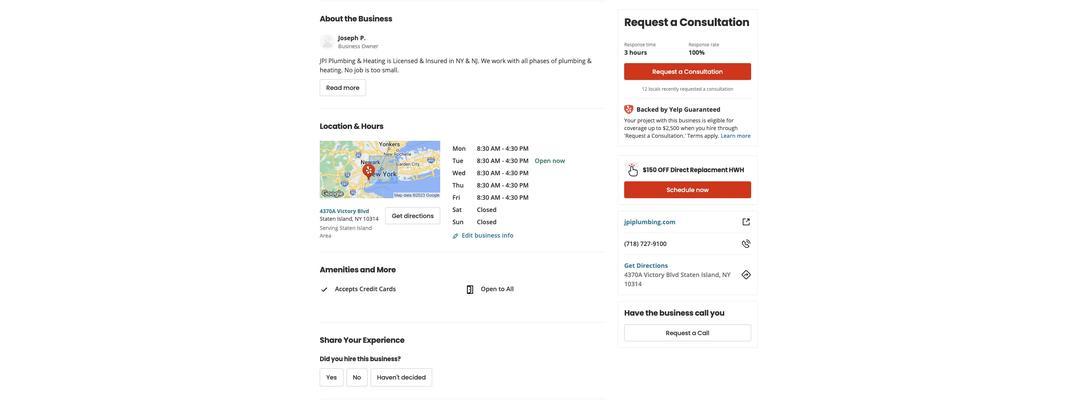 Task type: describe. For each thing, give the bounding box(es) containing it.
edit
[[462, 231, 473, 240]]

haven't decided button
[[371, 369, 433, 387]]

jpi
[[320, 57, 327, 65]]

learn more link
[[721, 132, 751, 139]]

no inside button
[[353, 373, 361, 382]]

more
[[377, 265, 396, 275]]

open now
[[535, 157, 565, 165]]

& left nj.
[[466, 57, 470, 65]]

direct
[[671, 166, 689, 174]]

time
[[646, 41, 656, 48]]

and
[[360, 265, 375, 275]]

1 horizontal spatial is
[[387, 57, 392, 65]]

8:30 for wed
[[477, 169, 489, 177]]

$150 off direct replacment hwh
[[643, 166, 744, 174]]

business inside location & hours 'element'
[[475, 231, 501, 240]]

when
[[681, 124, 695, 132]]

100%
[[689, 48, 705, 57]]

8:30 am - 4:30 pm for tue
[[477, 157, 529, 165]]

1 vertical spatial staten
[[340, 224, 356, 232]]

get directions 4370a victory blvd staten island, ny 10314
[[624, 261, 731, 288]]

4370a inside get directions 4370a victory blvd staten island, ny 10314
[[624, 271, 642, 279]]

learn
[[721, 132, 736, 139]]

replacment
[[690, 166, 728, 174]]

ny inside 4370a victory blvd staten island, ny 10314 serving staten island area
[[355, 215, 362, 222]]

directions
[[404, 212, 434, 220]]

accepts
[[335, 285, 358, 293]]

staten inside get directions 4370a victory blvd staten island, ny 10314
[[681, 271, 700, 279]]

sun
[[453, 218, 464, 226]]

business for joseph p. business owner
[[338, 43, 360, 50]]

for
[[727, 117, 734, 124]]

no button
[[347, 369, 368, 387]]

call
[[695, 308, 709, 318]]

business?
[[370, 355, 401, 364]]

yelp
[[669, 105, 683, 114]]

insured
[[426, 57, 448, 65]]

have the business call you
[[624, 308, 725, 318]]

p.
[[360, 34, 366, 42]]

3
[[624, 48, 628, 57]]

about the business element
[[308, 1, 609, 96]]

blvd inside 4370a victory blvd staten island, ny 10314 serving staten island area
[[358, 208, 369, 215]]

wed
[[453, 169, 466, 177]]

get directions link
[[624, 261, 668, 270]]

decided
[[401, 373, 426, 382]]

work
[[492, 57, 506, 65]]

through
[[718, 124, 738, 132]]

8:30 am - 4:30 pm for fri
[[477, 193, 529, 202]]

am for fri
[[491, 193, 501, 202]]

pm for wed
[[520, 169, 529, 177]]

4:30 for wed
[[506, 169, 518, 177]]

0 vertical spatial request a consultation
[[624, 15, 750, 30]]

did you hire this business?
[[320, 355, 401, 364]]

8:30 am - 4:30 pm for mon
[[477, 144, 529, 153]]

licensed
[[393, 57, 418, 65]]

business for about the business
[[359, 14, 393, 24]]

4370a victory blvd staten island, ny 10314 serving staten island area
[[320, 208, 379, 239]]

consultation.'
[[652, 132, 686, 139]]

yes
[[326, 373, 337, 382]]

haven't decided
[[377, 373, 426, 382]]

request for request a call button
[[666, 329, 691, 337]]

sat
[[453, 206, 462, 214]]

am for mon
[[491, 144, 501, 153]]

apply.
[[705, 132, 720, 139]]

$150
[[643, 166, 657, 174]]

(718) 727-9100
[[624, 240, 667, 248]]

by
[[660, 105, 668, 114]]

cards
[[379, 285, 396, 293]]

9100
[[653, 240, 667, 248]]

to inside your project with this business is eligible for coverage up to $2,500 when you hire through 'request a consultation.' terms apply.
[[656, 124, 661, 132]]

- for fri
[[502, 193, 504, 202]]

2 vertical spatial business
[[660, 308, 694, 318]]

8:30 for fri
[[477, 193, 489, 202]]

24 directions v2 image
[[742, 270, 751, 279]]

haven't
[[377, 373, 400, 382]]

0 vertical spatial consultation
[[680, 15, 750, 30]]

the for about
[[345, 14, 357, 24]]

location
[[320, 121, 352, 132]]

'request
[[624, 132, 646, 139]]

thu
[[453, 181, 464, 190]]

did
[[320, 355, 330, 364]]

all
[[507, 285, 514, 293]]

consultation
[[707, 86, 733, 92]]

your project with this business is eligible for coverage up to $2,500 when you hire through 'request a consultation.' terms apply.
[[624, 117, 738, 139]]

4:30 for mon
[[506, 144, 518, 153]]

group inside the share your experience element
[[320, 369, 551, 387]]

& up job at left
[[357, 57, 362, 65]]

ny inside get directions 4370a victory blvd staten island, ny 10314
[[722, 271, 731, 279]]

jpi plumbing & heating is licensed & insured in ny & nj. we work with all phases of plumbing & heating.  no job is too small.
[[320, 57, 592, 74]]

directions
[[637, 261, 668, 270]]

serving
[[320, 224, 338, 232]]

up
[[648, 124, 655, 132]]

mon
[[453, 144, 466, 153]]

ny inside jpi plumbing & heating is licensed & insured in ny & nj. we work with all phases of plumbing & heating.  no job is too small.
[[456, 57, 464, 65]]

response rate 100%
[[689, 41, 719, 57]]

2 horizontal spatial you
[[710, 308, 725, 318]]

owner
[[362, 43, 379, 50]]

plumbing
[[329, 57, 356, 65]]

you inside your project with this business is eligible for coverage up to $2,500 when you hire through 'request a consultation.' terms apply.
[[696, 124, 705, 132]]

now for open now
[[553, 157, 565, 165]]

location & hours
[[320, 121, 384, 132]]

0 vertical spatial request
[[624, 15, 668, 30]]

12 locals recently requested a consultation
[[642, 86, 733, 92]]

4:30 for fri
[[506, 193, 518, 202]]

share your experience
[[320, 335, 405, 346]]

read more button
[[320, 79, 366, 96]]

0 horizontal spatial you
[[331, 355, 343, 364]]

request a consultation button
[[624, 63, 751, 80]]

photo of joseph p. image
[[320, 34, 335, 50]]

off
[[658, 166, 669, 174]]

pm for mon
[[520, 144, 529, 153]]

about
[[320, 14, 343, 24]]

small.
[[382, 66, 399, 74]]

request a consultation inside button
[[653, 67, 723, 76]]

of
[[551, 57, 557, 65]]

island
[[357, 224, 372, 232]]

backed by yelp guaranteed
[[637, 105, 721, 114]]



Task type: vqa. For each thing, say whether or not it's contained in the screenshot.


Task type: locate. For each thing, give the bounding box(es) containing it.
0 horizontal spatial victory
[[337, 208, 356, 215]]

0 vertical spatial blvd
[[358, 208, 369, 215]]

too
[[371, 66, 381, 74]]

0 horizontal spatial 10314
[[363, 215, 379, 222]]

1 vertical spatial this
[[357, 355, 369, 364]]

victory inside get directions 4370a victory blvd staten island, ny 10314
[[644, 271, 665, 279]]

call
[[698, 329, 710, 337]]

the
[[345, 14, 357, 24], [646, 308, 658, 318]]

response up 100%
[[689, 41, 710, 48]]

ask the community element
[[320, 399, 606, 409]]

am for thu
[[491, 181, 501, 190]]

heating.
[[320, 66, 343, 74]]

8:30 am - 4:30 pm for wed
[[477, 169, 529, 177]]

0 vertical spatial no
[[345, 66, 353, 74]]

8:30 am - 4:30 pm for thu
[[477, 181, 529, 190]]

4370a inside 4370a victory blvd staten island, ny 10314 serving staten island area
[[320, 208, 336, 215]]

requested
[[680, 86, 702, 92]]

all
[[521, 57, 528, 65]]

to left all on the bottom of the page
[[499, 285, 505, 293]]

in
[[449, 57, 454, 65]]

edit business info
[[462, 231, 514, 240]]

edit business info button
[[453, 231, 514, 240]]

0 horizontal spatial open
[[481, 285, 497, 293]]

2 horizontal spatial staten
[[681, 271, 700, 279]]

&
[[357, 57, 362, 65], [420, 57, 424, 65], [466, 57, 470, 65], [587, 57, 592, 65], [354, 121, 360, 132]]

3 pm from the top
[[520, 169, 529, 177]]

hire
[[707, 124, 716, 132], [344, 355, 356, 364]]

1 horizontal spatial get
[[624, 261, 635, 270]]

0 vertical spatial your
[[624, 117, 636, 124]]

request a consultation up 100%
[[624, 15, 750, 30]]

get down (718)
[[624, 261, 635, 270]]

business up when
[[679, 117, 701, 124]]

read more
[[326, 83, 360, 92]]

business inside joseph p. business owner
[[338, 43, 360, 50]]

your up "did you hire this business?"
[[344, 335, 362, 346]]

1 vertical spatial blvd
[[666, 271, 679, 279]]

2 horizontal spatial ny
[[722, 271, 731, 279]]

1 vertical spatial closed
[[477, 218, 497, 226]]

1 closed from the top
[[477, 206, 497, 214]]

you right "call"
[[710, 308, 725, 318]]

1 pm from the top
[[520, 144, 529, 153]]

now
[[553, 157, 565, 165], [696, 185, 709, 194]]

1 vertical spatial you
[[710, 308, 725, 318]]

24 external link v2 image
[[742, 217, 751, 227]]

hours
[[361, 121, 384, 132]]

5 pm from the top
[[520, 193, 529, 202]]

your up coverage
[[624, 117, 636, 124]]

experience
[[363, 335, 405, 346]]

0 vertical spatial get
[[392, 212, 403, 220]]

no inside jpi plumbing & heating is licensed & insured in ny & nj. we work with all phases of plumbing & heating.  no job is too small.
[[345, 66, 353, 74]]

& right plumbing
[[587, 57, 592, 65]]

0 horizontal spatial now
[[553, 157, 565, 165]]

island,
[[337, 215, 354, 222], [701, 271, 721, 279]]

2 4:30 from the top
[[506, 157, 518, 165]]

jpiplumbing.com link
[[624, 218, 676, 226]]

yes button
[[320, 369, 343, 387]]

16 pencil v2 image
[[453, 233, 459, 239]]

joseph
[[338, 34, 359, 42]]

& left hours on the left of the page
[[354, 121, 360, 132]]

4 - from the top
[[502, 181, 504, 190]]

1 vertical spatial now
[[696, 185, 709, 194]]

with inside jpi plumbing & heating is licensed & insured in ny & nj. we work with all phases of plumbing & heating.  no job is too small.
[[508, 57, 520, 65]]

the right have
[[646, 308, 658, 318]]

5 4:30 from the top
[[506, 193, 518, 202]]

ny up "island"
[[355, 215, 362, 222]]

3 - from the top
[[502, 169, 504, 177]]

4370a up serving
[[320, 208, 336, 215]]

accepts credit cards
[[335, 285, 396, 293]]

8:30 right thu
[[477, 181, 489, 190]]

1 vertical spatial consultation
[[684, 67, 723, 76]]

0 horizontal spatial staten
[[320, 215, 336, 222]]

5 am from the top
[[491, 193, 501, 202]]

you up "terms"
[[696, 124, 705, 132]]

closed for sun
[[477, 218, 497, 226]]

pm for tue
[[520, 157, 529, 165]]

blvd down directions
[[666, 271, 679, 279]]

amenities
[[320, 265, 359, 275]]

- for wed
[[502, 169, 504, 177]]

is up small.
[[387, 57, 392, 65]]

request down have the business call you
[[666, 329, 691, 337]]

this down share your experience
[[357, 355, 369, 364]]

2 vertical spatial you
[[331, 355, 343, 364]]

0 horizontal spatial with
[[508, 57, 520, 65]]

1 horizontal spatial to
[[656, 124, 661, 132]]

the inside about the business element
[[345, 14, 357, 24]]

4 am from the top
[[491, 181, 501, 190]]

get left "directions"
[[392, 212, 403, 220]]

8:30 am - 4:30 pm
[[477, 144, 529, 153], [477, 157, 529, 165], [477, 169, 529, 177], [477, 181, 529, 190], [477, 193, 529, 202]]

a
[[670, 15, 678, 30], [679, 67, 683, 76], [703, 86, 706, 92], [647, 132, 650, 139], [692, 329, 696, 337]]

1 vertical spatial more
[[737, 132, 751, 139]]

10314
[[363, 215, 379, 222], [624, 280, 642, 288]]

open for open to all
[[481, 285, 497, 293]]

request up the time on the top
[[624, 15, 668, 30]]

0 vertical spatial the
[[345, 14, 357, 24]]

get inside get directions link
[[392, 212, 403, 220]]

1 horizontal spatial with
[[656, 117, 667, 124]]

joseph p. business owner
[[338, 34, 379, 50]]

more for learn more
[[737, 132, 751, 139]]

3 8:30 from the top
[[477, 169, 489, 177]]

2 vertical spatial ny
[[722, 271, 731, 279]]

0 horizontal spatial blvd
[[358, 208, 369, 215]]

727-
[[640, 240, 653, 248]]

victory inside 4370a victory blvd staten island, ny 10314 serving staten island area
[[337, 208, 356, 215]]

ny right 'in'
[[456, 57, 464, 65]]

get for get directions
[[392, 212, 403, 220]]

10314 down get directions link
[[624, 280, 642, 288]]

2 pm from the top
[[520, 157, 529, 165]]

learn more
[[721, 132, 751, 139]]

1 horizontal spatial 4370a
[[624, 271, 642, 279]]

business inside your project with this business is eligible for coverage up to $2,500 when you hire through 'request a consultation.' terms apply.
[[679, 117, 701, 124]]

request a consultation up 12 locals recently requested a consultation
[[653, 67, 723, 76]]

1 horizontal spatial hire
[[707, 124, 716, 132]]

0 horizontal spatial island,
[[337, 215, 354, 222]]

1 horizontal spatial the
[[646, 308, 658, 318]]

group containing yes
[[320, 369, 551, 387]]

4 pm from the top
[[520, 181, 529, 190]]

5 8:30 am - 4:30 pm from the top
[[477, 193, 529, 202]]

pm
[[520, 144, 529, 153], [520, 157, 529, 165], [520, 169, 529, 177], [520, 181, 529, 190], [520, 193, 529, 202]]

0 vertical spatial staten
[[320, 215, 336, 222]]

4:30 for tue
[[506, 157, 518, 165]]

island, left 24 directions v2 image
[[701, 271, 721, 279]]

0 horizontal spatial response
[[624, 41, 645, 48]]

1 vertical spatial is
[[365, 66, 370, 74]]

open inside 'amenities and more' element
[[481, 285, 497, 293]]

closed for sat
[[477, 206, 497, 214]]

1 vertical spatial your
[[344, 335, 362, 346]]

victory down directions
[[644, 271, 665, 279]]

area
[[320, 232, 331, 239]]

0 vertical spatial business
[[359, 14, 393, 24]]

request up recently
[[653, 67, 677, 76]]

0 vertical spatial open
[[535, 157, 551, 165]]

map image
[[320, 141, 440, 198]]

with inside your project with this business is eligible for coverage up to $2,500 when you hire through 'request a consultation.' terms apply.
[[656, 117, 667, 124]]

- for thu
[[502, 181, 504, 190]]

open to all
[[481, 285, 514, 293]]

0 horizontal spatial is
[[365, 66, 370, 74]]

- for tue
[[502, 157, 504, 165]]

1 vertical spatial hire
[[344, 355, 356, 364]]

this inside your project with this business is eligible for coverage up to $2,500 when you hire through 'request a consultation.' terms apply.
[[668, 117, 678, 124]]

hire inside your project with this business is eligible for coverage up to $2,500 when you hire through 'request a consultation.' terms apply.
[[707, 124, 716, 132]]

0 vertical spatial you
[[696, 124, 705, 132]]

now inside schedule now button
[[696, 185, 709, 194]]

get directions link
[[386, 208, 440, 224]]

0 horizontal spatial more
[[344, 83, 360, 92]]

0 vertical spatial victory
[[337, 208, 356, 215]]

1 horizontal spatial now
[[696, 185, 709, 194]]

ny left 24 directions v2 image
[[722, 271, 731, 279]]

1 horizontal spatial this
[[668, 117, 678, 124]]

0 horizontal spatial hire
[[344, 355, 356, 364]]

business down joseph on the top left of page
[[338, 43, 360, 50]]

8:30 right wed
[[477, 169, 489, 177]]

is down "guaranteed" in the right of the page
[[702, 117, 706, 124]]

island, inside get directions 4370a victory blvd staten island, ny 10314
[[701, 271, 721, 279]]

& inside 'element'
[[354, 121, 360, 132]]

0 vertical spatial to
[[656, 124, 661, 132]]

2 8:30 am - 4:30 pm from the top
[[477, 157, 529, 165]]

1 horizontal spatial staten
[[340, 224, 356, 232]]

0 vertical spatial now
[[553, 157, 565, 165]]

island, down 4370a victory blvd link
[[337, 215, 354, 222]]

have
[[624, 308, 644, 318]]

1 horizontal spatial more
[[737, 132, 751, 139]]

1 4:30 from the top
[[506, 144, 518, 153]]

1 horizontal spatial blvd
[[666, 271, 679, 279]]

24 checkmark v2 image
[[320, 285, 329, 294]]

to
[[656, 124, 661, 132], [499, 285, 505, 293]]

response for 3
[[624, 41, 645, 48]]

0 horizontal spatial this
[[357, 355, 369, 364]]

am for wed
[[491, 169, 501, 177]]

5 8:30 from the top
[[477, 193, 489, 202]]

credit
[[360, 285, 378, 293]]

eligible
[[708, 117, 725, 124]]

1 vertical spatial request
[[653, 67, 677, 76]]

group
[[320, 369, 551, 387]]

0 vertical spatial island,
[[337, 215, 354, 222]]

is
[[387, 57, 392, 65], [365, 66, 370, 74], [702, 117, 706, 124]]

blvd inside get directions 4370a victory blvd staten island, ny 10314
[[666, 271, 679, 279]]

2 am from the top
[[491, 157, 501, 165]]

1 - from the top
[[502, 144, 504, 153]]

1 horizontal spatial ny
[[456, 57, 464, 65]]

0 vertical spatial ny
[[456, 57, 464, 65]]

rate
[[711, 41, 719, 48]]

24 phone v2 image
[[742, 239, 751, 248]]

you
[[696, 124, 705, 132], [710, 308, 725, 318], [331, 355, 343, 364]]

0 vertical spatial this
[[668, 117, 678, 124]]

1 vertical spatial business
[[338, 43, 360, 50]]

job
[[354, 66, 363, 74]]

request for request a consultation button
[[653, 67, 677, 76]]

0 vertical spatial business
[[679, 117, 701, 124]]

1 vertical spatial 10314
[[624, 280, 642, 288]]

request a call
[[666, 329, 710, 337]]

this for hire
[[357, 355, 369, 364]]

1 vertical spatial ny
[[355, 215, 362, 222]]

8:30 right mon
[[477, 144, 489, 153]]

1 vertical spatial open
[[481, 285, 497, 293]]

now for schedule now
[[696, 185, 709, 194]]

response inside response time 3 hours
[[624, 41, 645, 48]]

0 vertical spatial closed
[[477, 206, 497, 214]]

this up $2,500
[[668, 117, 678, 124]]

1 vertical spatial 4370a
[[624, 271, 642, 279]]

schedule now
[[667, 185, 709, 194]]

consultation down 100%
[[684, 67, 723, 76]]

am for tue
[[491, 157, 501, 165]]

3 8:30 am - 4:30 pm from the top
[[477, 169, 529, 177]]

4 8:30 am - 4:30 pm from the top
[[477, 181, 529, 190]]

1 vertical spatial get
[[624, 261, 635, 270]]

fri
[[453, 193, 460, 202]]

2 8:30 from the top
[[477, 157, 489, 165]]

phases
[[530, 57, 550, 65]]

1 vertical spatial victory
[[644, 271, 665, 279]]

8:30 for mon
[[477, 144, 489, 153]]

4:30
[[506, 144, 518, 153], [506, 157, 518, 165], [506, 169, 518, 177], [506, 181, 518, 190], [506, 193, 518, 202]]

1 horizontal spatial open
[[535, 157, 551, 165]]

- for mon
[[502, 144, 504, 153]]

more right learn
[[737, 132, 751, 139]]

more for read more
[[344, 83, 360, 92]]

share your experience element
[[308, 322, 606, 387]]

schedule
[[667, 185, 695, 194]]

$2,500
[[663, 124, 679, 132]]

3 am from the top
[[491, 169, 501, 177]]

heating
[[363, 57, 385, 65]]

1 vertical spatial no
[[353, 373, 361, 382]]

0 horizontal spatial to
[[499, 285, 505, 293]]

8:30 for tue
[[477, 157, 489, 165]]

business up p.
[[359, 14, 393, 24]]

2 horizontal spatial is
[[702, 117, 706, 124]]

1 response from the left
[[624, 41, 645, 48]]

10314 inside 4370a victory blvd staten island, ny 10314 serving staten island area
[[363, 215, 379, 222]]

more inside button
[[344, 83, 360, 92]]

get inside get directions 4370a victory blvd staten island, ny 10314
[[624, 261, 635, 270]]

0 vertical spatial is
[[387, 57, 392, 65]]

business right edit
[[475, 231, 501, 240]]

this inside the share your experience element
[[357, 355, 369, 364]]

0 horizontal spatial ny
[[355, 215, 362, 222]]

4370a
[[320, 208, 336, 215], [624, 271, 642, 279]]

8:30 right tue
[[477, 157, 489, 165]]

24 open to all v2 image
[[466, 285, 475, 294]]

consultation inside button
[[684, 67, 723, 76]]

1 horizontal spatial your
[[624, 117, 636, 124]]

0 vertical spatial with
[[508, 57, 520, 65]]

3 4:30 from the top
[[506, 169, 518, 177]]

more right the read in the left of the page
[[344, 83, 360, 92]]

hire up apply.
[[707, 124, 716, 132]]

8:30 right fri
[[477, 193, 489, 202]]

jpiplumbing.com
[[624, 218, 676, 226]]

terms
[[687, 132, 703, 139]]

project
[[638, 117, 655, 124]]

2 vertical spatial request
[[666, 329, 691, 337]]

info
[[502, 231, 514, 240]]

get for get directions 4370a victory blvd staten island, ny 10314
[[624, 261, 635, 270]]

island, inside 4370a victory blvd staten island, ny 10314 serving staten island area
[[337, 215, 354, 222]]

locals
[[649, 86, 661, 92]]

your inside your project with this business is eligible for coverage up to $2,500 when you hire through 'request a consultation.' terms apply.
[[624, 117, 636, 124]]

1 vertical spatial with
[[656, 117, 667, 124]]

0 horizontal spatial your
[[344, 335, 362, 346]]

consultation
[[680, 15, 750, 30], [684, 67, 723, 76]]

0 horizontal spatial 4370a
[[320, 208, 336, 215]]

the for have
[[646, 308, 658, 318]]

1 horizontal spatial 10314
[[624, 280, 642, 288]]

recently
[[662, 86, 679, 92]]

8:30 for thu
[[477, 181, 489, 190]]

open inside location & hours 'element'
[[535, 157, 551, 165]]

0 vertical spatial 4370a
[[320, 208, 336, 215]]

1 horizontal spatial response
[[689, 41, 710, 48]]

hire inside the share your experience element
[[344, 355, 356, 364]]

open for open now
[[535, 157, 551, 165]]

pm for thu
[[520, 181, 529, 190]]

2 vertical spatial is
[[702, 117, 706, 124]]

business up request a call
[[660, 308, 694, 318]]

with
[[508, 57, 520, 65], [656, 117, 667, 124]]

10314 inside get directions 4370a victory blvd staten island, ny 10314
[[624, 280, 642, 288]]

12
[[642, 86, 647, 92]]

more
[[344, 83, 360, 92], [737, 132, 751, 139]]

pm for fri
[[520, 193, 529, 202]]

2 response from the left
[[689, 41, 710, 48]]

0 vertical spatial 10314
[[363, 215, 379, 222]]

5 - from the top
[[502, 193, 504, 202]]

to right up
[[656, 124, 661, 132]]

hours
[[629, 48, 647, 57]]

to inside 'amenities and more' element
[[499, 285, 505, 293]]

consultation up the rate
[[680, 15, 750, 30]]

& left insured
[[420, 57, 424, 65]]

read
[[326, 83, 342, 92]]

this for with
[[668, 117, 678, 124]]

amenities and more
[[320, 265, 396, 275]]

a inside your project with this business is eligible for coverage up to $2,500 when you hire through 'request a consultation.' terms apply.
[[647, 132, 650, 139]]

0 horizontal spatial the
[[345, 14, 357, 24]]

victory up serving
[[337, 208, 356, 215]]

is inside your project with this business is eligible for coverage up to $2,500 when you hire through 'request a consultation.' terms apply.
[[702, 117, 706, 124]]

now inside location & hours 'element'
[[553, 157, 565, 165]]

response inside response rate 100%
[[689, 41, 710, 48]]

1 vertical spatial business
[[475, 231, 501, 240]]

no left job at left
[[345, 66, 353, 74]]

with left all
[[508, 57, 520, 65]]

hwh
[[729, 166, 744, 174]]

response up hours
[[624, 41, 645, 48]]

with down by
[[656, 117, 667, 124]]

1 vertical spatial the
[[646, 308, 658, 318]]

0 vertical spatial hire
[[707, 124, 716, 132]]

0 horizontal spatial get
[[392, 212, 403, 220]]

amenities and more element
[[308, 252, 612, 310]]

is right job at left
[[365, 66, 370, 74]]

blvd up "island"
[[358, 208, 369, 215]]

1 horizontal spatial you
[[696, 124, 705, 132]]

schedule now button
[[624, 181, 751, 198]]

1 vertical spatial island,
[[701, 271, 721, 279]]

10314 up "island"
[[363, 215, 379, 222]]

4370a victory blvd link
[[320, 208, 369, 215]]

1 horizontal spatial victory
[[644, 271, 665, 279]]

no down "did you hire this business?"
[[353, 373, 361, 382]]

you right did
[[331, 355, 343, 364]]

1 am from the top
[[491, 144, 501, 153]]

1 8:30 from the top
[[477, 144, 489, 153]]

hire up no button
[[344, 355, 356, 364]]

4370a down get directions link
[[624, 271, 642, 279]]

open
[[535, 157, 551, 165], [481, 285, 497, 293]]

2 closed from the top
[[477, 218, 497, 226]]

0 vertical spatial more
[[344, 83, 360, 92]]

coverage
[[624, 124, 647, 132]]

1 vertical spatial to
[[499, 285, 505, 293]]

4 8:30 from the top
[[477, 181, 489, 190]]

2 - from the top
[[502, 157, 504, 165]]

closed
[[477, 206, 497, 214], [477, 218, 497, 226]]

4:30 for thu
[[506, 181, 518, 190]]

response for 100%
[[689, 41, 710, 48]]

location & hours element
[[308, 108, 618, 240]]

request a call button
[[624, 325, 751, 341]]

1 vertical spatial request a consultation
[[653, 67, 723, 76]]

4 4:30 from the top
[[506, 181, 518, 190]]

2 vertical spatial staten
[[681, 271, 700, 279]]

the up joseph on the top left of page
[[345, 14, 357, 24]]

1 8:30 am - 4:30 pm from the top
[[477, 144, 529, 153]]



